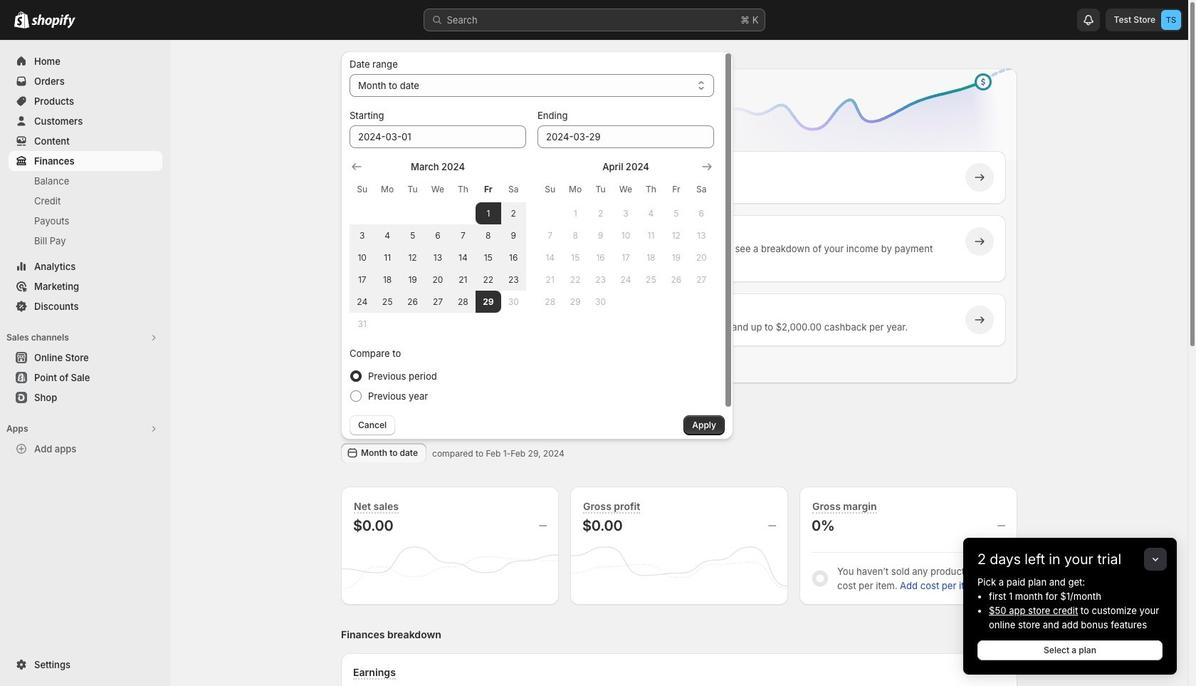 Task type: locate. For each thing, give the bounding box(es) containing it.
monday element for thursday element related to first friday element from right
[[563, 177, 588, 202]]

0 horizontal spatial saturday element
[[501, 177, 527, 202]]

1 horizontal spatial tuesday element
[[588, 177, 614, 202]]

None text field
[[350, 125, 527, 148]]

thursday element
[[451, 177, 476, 202], [639, 177, 664, 202]]

1 horizontal spatial saturday element
[[689, 177, 715, 202]]

2 sunday element from the left
[[538, 177, 563, 202]]

0 horizontal spatial tuesday element
[[400, 177, 426, 202]]

0 horizontal spatial sunday element
[[350, 177, 375, 202]]

shopify image
[[31, 14, 76, 28]]

1 saturday element from the left
[[501, 177, 527, 202]]

saturday element for first friday element from right
[[689, 177, 715, 202]]

monday element
[[375, 177, 400, 202], [563, 177, 588, 202]]

tuesday element
[[400, 177, 426, 202], [588, 177, 614, 202]]

1 thursday element from the left
[[451, 177, 476, 202]]

wednesday element
[[426, 177, 451, 202], [614, 177, 639, 202]]

friday element
[[476, 177, 501, 202], [664, 177, 689, 202]]

2 monday element from the left
[[563, 177, 588, 202]]

1 tuesday element from the left
[[400, 177, 426, 202]]

2 saturday element from the left
[[689, 177, 715, 202]]

1 wednesday element from the left
[[426, 177, 451, 202]]

2 wednesday element from the left
[[614, 177, 639, 202]]

0 horizontal spatial wednesday element
[[426, 177, 451, 202]]

tuesday element for thursday element related to first friday element from right's monday element
[[588, 177, 614, 202]]

grid
[[350, 160, 527, 335], [538, 160, 715, 313]]

1 horizontal spatial sunday element
[[538, 177, 563, 202]]

saturday element
[[501, 177, 527, 202], [689, 177, 715, 202]]

1 sunday element from the left
[[350, 177, 375, 202]]

sunday element for thursday element related to first friday element from right's monday element
[[538, 177, 563, 202]]

0 horizontal spatial thursday element
[[451, 177, 476, 202]]

1 horizontal spatial wednesday element
[[614, 177, 639, 202]]

1 horizontal spatial thursday element
[[639, 177, 664, 202]]

line chart image
[[695, 66, 1021, 182]]

thursday element for first friday element from right
[[639, 177, 664, 202]]

2 grid from the left
[[538, 160, 715, 313]]

0 horizontal spatial friday element
[[476, 177, 501, 202]]

sunday element for monday element for thursday element related to 1st friday element
[[350, 177, 375, 202]]

1 horizontal spatial grid
[[538, 160, 715, 313]]

0 horizontal spatial monday element
[[375, 177, 400, 202]]

select a plan image
[[372, 170, 386, 185]]

None text field
[[538, 125, 715, 148]]

1 monday element from the left
[[375, 177, 400, 202]]

2 thursday element from the left
[[639, 177, 664, 202]]

2 tuesday element from the left
[[588, 177, 614, 202]]

1 horizontal spatial friday element
[[664, 177, 689, 202]]

1 horizontal spatial monday element
[[563, 177, 588, 202]]

0 horizontal spatial grid
[[350, 160, 527, 335]]

sunday element
[[350, 177, 375, 202], [538, 177, 563, 202]]



Task type: vqa. For each thing, say whether or not it's contained in the screenshot.
Saturday ELEMENT corresponding to Friday element associated with Wednesday element related to 2nd Tuesday element from right thursday element
yes



Task type: describe. For each thing, give the bounding box(es) containing it.
saturday element for 1st friday element
[[501, 177, 527, 202]]

1 grid from the left
[[350, 160, 527, 335]]

wednesday element for thursday element related to first friday element from right
[[614, 177, 639, 202]]

monday element for thursday element related to 1st friday element
[[375, 177, 400, 202]]

thursday element for 1st friday element
[[451, 177, 476, 202]]

2 friday element from the left
[[664, 177, 689, 202]]

test store image
[[1162, 10, 1182, 30]]

tuesday element for monday element for thursday element related to 1st friday element
[[400, 177, 426, 202]]

set up shopify payments image
[[372, 234, 386, 249]]

1 friday element from the left
[[476, 177, 501, 202]]

wednesday element for thursday element related to 1st friday element
[[426, 177, 451, 202]]

shopify image
[[14, 11, 29, 28]]



